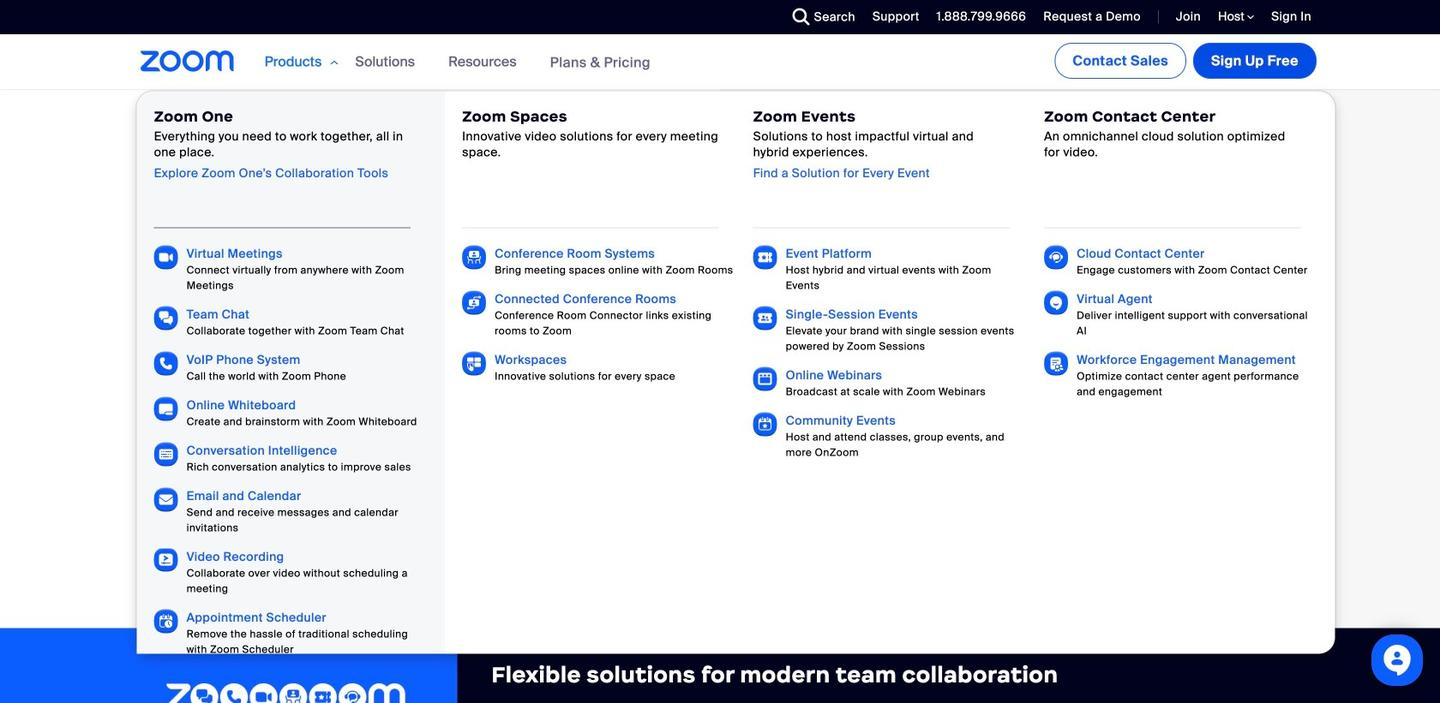 Task type: locate. For each thing, give the bounding box(es) containing it.
conversation intelligence image
[[154, 443, 178, 467]]

appointment scheduler image
[[154, 610, 178, 634]]

connected conference rooms image
[[462, 291, 486, 315]]

event platform image
[[753, 246, 777, 270]]

cloud contact center image
[[1044, 246, 1068, 270]]

zoom unified communication platform image
[[166, 684, 406, 704]]

online whiteboard image
[[154, 397, 178, 421]]

video recording image
[[154, 549, 178, 573]]

voip phone system image
[[154, 352, 178, 376]]

email calendar image
[[154, 488, 178, 512]]

banner
[[120, 34, 1336, 704]]

main content
[[0, 34, 1440, 704]]

workforce engagement management image
[[1044, 352, 1068, 376]]



Task type: describe. For each thing, give the bounding box(es) containing it.
workspaces image
[[462, 352, 486, 376]]

product information navigation
[[136, 34, 1336, 704]]

online webinars image
[[753, 367, 777, 391]]

single-session events image
[[753, 306, 777, 330]]

team chat image
[[154, 306, 178, 330]]

zoom interface icon image
[[733, 213, 1071, 350]]

meetings navigation
[[1051, 34, 1320, 82]]

zoom logo image
[[141, 51, 235, 72]]

community events image
[[753, 413, 777, 437]]

virtual agent image
[[1044, 291, 1068, 315]]

conference room systems image
[[462, 246, 486, 270]]

virtual meetings image
[[154, 246, 178, 270]]



Task type: vqa. For each thing, say whether or not it's contained in the screenshot.
Banner
yes



